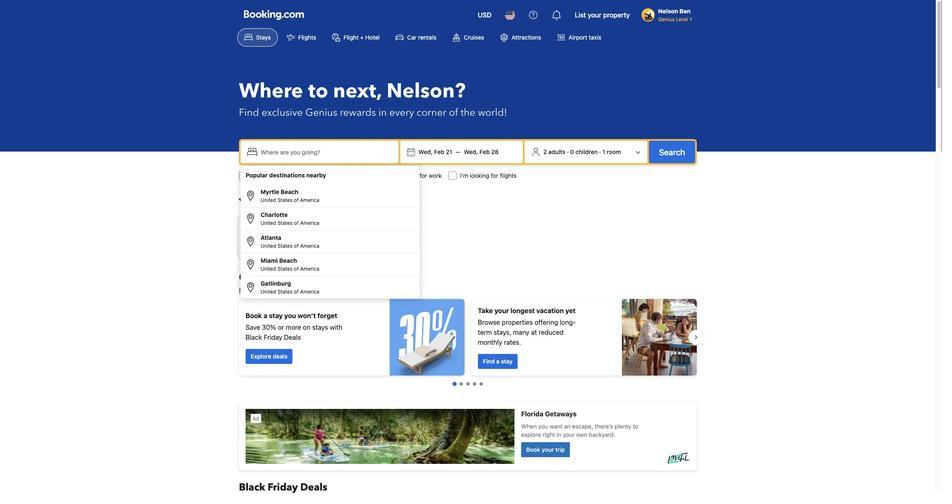 Task type: describe. For each thing, give the bounding box(es) containing it.
stay for find
[[501, 358, 513, 365]]

1 wed, from the left
[[419, 149, 433, 155]]

progress bar inside offers main content
[[453, 382, 483, 386]]

i'm for i'm looking for an entire home or apartment
[[251, 172, 259, 179]]

flights
[[500, 172, 517, 179]]

america for charlotte
[[300, 220, 320, 226]]

wed, feb 21 button
[[416, 145, 456, 160]]

nelson
[[659, 8, 679, 15]]

you inside book a stay you won't forget save 30% or more on stays with black friday deals
[[285, 312, 296, 320]]

book a stay you won't forget save 30% or more on stays with black friday deals
[[246, 312, 343, 341]]

charlotte united states of america
[[261, 211, 320, 226]]

explore
[[251, 353, 271, 360]]

offering
[[535, 319, 559, 326]]

your recent searches
[[239, 196, 343, 209]]

find inside region
[[483, 358, 495, 365]]

longest
[[511, 307, 535, 315]]

forget
[[318, 312, 338, 320]]

2 inside london feb 21-feb 28, 2 people
[[321, 237, 325, 244]]

vacation
[[537, 307, 564, 315]]

and
[[297, 287, 308, 295]]

for for an
[[282, 172, 289, 179]]

looking for i'm
[[261, 172, 280, 179]]

properties
[[502, 319, 533, 326]]

atlanta
[[261, 234, 282, 241]]

myrtle
[[261, 189, 279, 195]]

corner
[[417, 106, 447, 119]]

feb down london
[[279, 237, 289, 244]]

flights link
[[280, 28, 324, 47]]

21
[[446, 149, 453, 155]]

or inside book a stay you won't forget save 30% or more on stays with black friday deals
[[278, 324, 284, 331]]

airport taxis link
[[550, 28, 609, 47]]

flight + hotel link
[[325, 28, 387, 47]]

miami
[[261, 257, 278, 264]]

2 · from the left
[[600, 149, 602, 155]]

won't
[[298, 312, 316, 320]]

your account menu nelson ben genius level 1 element
[[642, 4, 696, 23]]

28,
[[311, 237, 320, 244]]

flight
[[344, 34, 359, 41]]

for for flights
[[491, 172, 499, 179]]

—
[[456, 149, 461, 155]]

work
[[429, 172, 442, 179]]

list
[[575, 11, 587, 19]]

in
[[379, 106, 387, 119]]

nelson?
[[387, 78, 466, 105]]

popular
[[246, 172, 268, 179]]

take your longest vacation yet browse properties offering long- term stays, many at reduced monthly rates.
[[478, 307, 576, 346]]

attractions link
[[493, 28, 549, 47]]

stay for book
[[269, 312, 283, 320]]

cruises link
[[446, 28, 492, 47]]

usd
[[478, 11, 492, 19]]

airport taxis
[[569, 34, 602, 41]]

miami beach united states of america
[[261, 257, 320, 272]]

wed, feb 21 — wed, feb 28
[[419, 149, 499, 155]]

united for atlanta
[[261, 243, 276, 249]]

beach for myrtle beach
[[281, 189, 299, 195]]

find a stay link
[[478, 354, 518, 369]]

united for charlotte
[[261, 220, 276, 226]]

advertisement region
[[239, 403, 698, 471]]

states for atlanta
[[278, 243, 293, 249]]

london
[[279, 229, 300, 236]]

many
[[514, 329, 530, 336]]

entire
[[299, 172, 314, 179]]

offers promotions, deals, and special offers for you
[[239, 271, 373, 295]]

offers
[[239, 271, 269, 284]]

to
[[308, 78, 328, 105]]

of inside "miami beach united states of america"
[[294, 266, 299, 272]]

states inside "miami beach united states of america"
[[278, 266, 293, 272]]

30%
[[262, 324, 276, 331]]

car rentals
[[408, 34, 437, 41]]

1 horizontal spatial or
[[332, 172, 338, 179]]

feb left 28
[[480, 149, 490, 155]]

room
[[607, 149, 622, 155]]

america inside myrtle beach united states of america
[[300, 197, 320, 203]]

an
[[291, 172, 297, 179]]

28
[[492, 149, 499, 155]]

your
[[239, 196, 261, 209]]

on
[[303, 324, 311, 331]]

promotions,
[[239, 287, 275, 295]]

list your property link
[[570, 5, 636, 25]]

i'm looking for flights
[[460, 172, 517, 179]]

find a stay
[[483, 358, 513, 365]]

attractions
[[512, 34, 542, 41]]

region containing take your longest vacation yet
[[233, 296, 704, 379]]

where
[[239, 78, 303, 105]]

rewards
[[340, 106, 376, 119]]

wed, feb 28 button
[[461, 145, 502, 160]]

traveling
[[395, 172, 418, 179]]

london feb 21-feb 28, 2 people
[[279, 229, 345, 244]]

find inside where to next, nelson? find exclusive genius rewards in every corner of the world!
[[239, 106, 259, 119]]

i'm
[[460, 172, 469, 179]]

special
[[310, 287, 331, 295]]

atlanta united states of america
[[261, 234, 320, 249]]

cruises
[[464, 34, 485, 41]]

genius inside where to next, nelson? find exclusive genius rewards in every corner of the world!
[[306, 106, 338, 119]]

list box containing popular destinations nearby
[[241, 166, 420, 299]]

monthly
[[478, 339, 503, 346]]

stays
[[313, 324, 328, 331]]

taxis
[[589, 34, 602, 41]]

take
[[478, 307, 493, 315]]



Task type: vqa. For each thing, say whether or not it's contained in the screenshot.
top a
yes



Task type: locate. For each thing, give the bounding box(es) containing it.
1 horizontal spatial stay
[[501, 358, 513, 365]]

reduced
[[539, 329, 564, 336]]

find
[[239, 106, 259, 119], [483, 358, 495, 365]]

united inside charlotte united states of america
[[261, 220, 276, 226]]

your right list
[[588, 11, 602, 19]]

beach for miami beach
[[279, 257, 297, 264]]

at
[[532, 329, 537, 336]]

0 vertical spatial 2
[[544, 149, 547, 155]]

you inside offers promotions, deals, and special offers for you
[[362, 287, 373, 295]]

states down gatlinburg
[[278, 289, 293, 295]]

united inside atlanta united states of america
[[261, 243, 276, 249]]

2 states from the top
[[278, 220, 293, 226]]

for left work
[[420, 172, 428, 179]]

where to next, nelson? find exclusive genius rewards in every corner of the world!
[[239, 78, 508, 119]]

feb left 21
[[435, 149, 445, 155]]

0 horizontal spatial 1
[[603, 149, 606, 155]]

rentals
[[419, 34, 437, 41]]

1 horizontal spatial genius
[[659, 16, 675, 22]]

1 horizontal spatial your
[[588, 11, 602, 19]]

gatlinburg united states of america
[[261, 280, 320, 295]]

0 horizontal spatial or
[[278, 324, 284, 331]]

find down monthly
[[483, 358, 495, 365]]

1 horizontal spatial looking
[[470, 172, 490, 179]]

for right offers
[[352, 287, 361, 295]]

1 horizontal spatial ·
[[600, 149, 602, 155]]

wed, right —
[[464, 149, 478, 155]]

1 horizontal spatial 2
[[544, 149, 547, 155]]

0 vertical spatial you
[[362, 287, 373, 295]]

stays,
[[494, 329, 512, 336]]

1 left the room
[[603, 149, 606, 155]]

4 states from the top
[[278, 266, 293, 272]]

united down the charlotte
[[261, 220, 276, 226]]

for left an in the top left of the page
[[282, 172, 289, 179]]

5 united from the top
[[261, 289, 276, 295]]

·
[[567, 149, 569, 155], [600, 149, 602, 155]]

3 states from the top
[[278, 243, 293, 249]]

i'm left traveling on the left top
[[386, 172, 394, 179]]

2 america from the top
[[300, 220, 320, 226]]

of inside where to next, nelson? find exclusive genius rewards in every corner of the world!
[[449, 106, 459, 119]]

1 america from the top
[[300, 197, 320, 203]]

1 vertical spatial a
[[497, 358, 500, 365]]

1 right level on the right top of the page
[[690, 16, 693, 22]]

of inside atlanta united states of america
[[294, 243, 299, 249]]

for inside offers promotions, deals, and special offers for you
[[352, 287, 361, 295]]

1 horizontal spatial find
[[483, 358, 495, 365]]

0 vertical spatial a
[[264, 312, 268, 320]]

5 america from the top
[[300, 289, 320, 295]]

black
[[246, 334, 262, 341]]

usd button
[[473, 5, 497, 25]]

1 horizontal spatial 1
[[690, 16, 693, 22]]

america inside "miami beach united states of america"
[[300, 266, 320, 272]]

· right the children
[[600, 149, 602, 155]]

states inside charlotte united states of america
[[278, 220, 293, 226]]

flights
[[299, 34, 316, 41]]

stay inside book a stay you won't forget save 30% or more on stays with black friday deals
[[269, 312, 283, 320]]

1 states from the top
[[278, 197, 293, 203]]

1 · from the left
[[567, 149, 569, 155]]

myrtle beach united states of america
[[261, 189, 320, 203]]

nearby
[[307, 172, 326, 179]]

nelson ben genius level 1
[[659, 8, 693, 22]]

2 adults · 0 children · 1 room button
[[528, 144, 645, 160]]

states down london
[[278, 243, 293, 249]]

2 wed, from the left
[[464, 149, 478, 155]]

for left flights
[[491, 172, 499, 179]]

save
[[246, 324, 260, 331]]

5 states from the top
[[278, 289, 293, 295]]

people
[[326, 237, 345, 244]]

3 united from the top
[[261, 243, 276, 249]]

list box
[[241, 166, 420, 299]]

0 vertical spatial your
[[588, 11, 602, 19]]

0 horizontal spatial genius
[[306, 106, 338, 119]]

+
[[361, 34, 364, 41]]

0 horizontal spatial i'm
[[251, 172, 259, 179]]

america
[[300, 197, 320, 203], [300, 220, 320, 226], [300, 243, 320, 249], [300, 266, 320, 272], [300, 289, 320, 295]]

you up more
[[285, 312, 296, 320]]

every
[[390, 106, 414, 119]]

friday
[[264, 334, 283, 341]]

america inside atlanta united states of america
[[300, 243, 320, 249]]

1 vertical spatial 2
[[321, 237, 325, 244]]

2 united from the top
[[261, 220, 276, 226]]

0 horizontal spatial ·
[[567, 149, 569, 155]]

looking for i'm
[[470, 172, 490, 179]]

0 horizontal spatial your
[[495, 307, 509, 315]]

2 looking from the left
[[470, 172, 490, 179]]

2
[[544, 149, 547, 155], [321, 237, 325, 244]]

0 vertical spatial beach
[[281, 189, 299, 195]]

states up gatlinburg
[[278, 266, 293, 272]]

next,
[[333, 78, 382, 105]]

· left 0
[[567, 149, 569, 155]]

1 horizontal spatial you
[[362, 287, 373, 295]]

explore deals
[[251, 353, 288, 360]]

a right book
[[264, 312, 268, 320]]

1 looking from the left
[[261, 172, 280, 179]]

with
[[330, 324, 343, 331]]

0 vertical spatial 1
[[690, 16, 693, 22]]

airport
[[569, 34, 588, 41]]

states up london
[[278, 220, 293, 226]]

explore deals link
[[246, 349, 293, 364]]

united down miami
[[261, 266, 276, 272]]

united inside "miami beach united states of america"
[[261, 266, 276, 272]]

states inside gatlinburg united states of america
[[278, 289, 293, 295]]

wed,
[[419, 149, 433, 155], [464, 149, 478, 155]]

2 left adults
[[544, 149, 547, 155]]

united inside myrtle beach united states of america
[[261, 197, 276, 203]]

1 vertical spatial beach
[[279, 257, 297, 264]]

genius down nelson
[[659, 16, 675, 22]]

2 i'm from the left
[[386, 172, 394, 179]]

i'm
[[251, 172, 259, 179], [386, 172, 394, 179]]

21-
[[291, 237, 300, 244]]

0 horizontal spatial a
[[264, 312, 268, 320]]

0 horizontal spatial looking
[[261, 172, 280, 179]]

popular destinations nearby
[[246, 172, 326, 179]]

or right home
[[332, 172, 338, 179]]

looking up myrtle
[[261, 172, 280, 179]]

or right 30%
[[278, 324, 284, 331]]

book
[[246, 312, 262, 320]]

0 horizontal spatial stay
[[269, 312, 283, 320]]

1 horizontal spatial i'm
[[386, 172, 394, 179]]

searches
[[300, 196, 343, 209]]

of inside myrtle beach united states of america
[[294, 197, 299, 203]]

your for take
[[495, 307, 509, 315]]

flight + hotel
[[344, 34, 380, 41]]

1 vertical spatial or
[[278, 324, 284, 331]]

1 horizontal spatial wed,
[[464, 149, 478, 155]]

your right take
[[495, 307, 509, 315]]

america up and
[[300, 266, 320, 272]]

wed, left 21
[[419, 149, 433, 155]]

progress bar
[[453, 382, 483, 386]]

united for gatlinburg
[[261, 289, 276, 295]]

1 inside nelson ben genius level 1
[[690, 16, 693, 22]]

of
[[449, 106, 459, 119], [294, 197, 299, 203], [294, 220, 299, 226], [294, 243, 299, 249], [294, 266, 299, 272], [294, 289, 299, 295]]

destinations
[[269, 172, 305, 179]]

search for black friday deals on stays image
[[390, 299, 465, 376]]

1 vertical spatial genius
[[306, 106, 338, 119]]

1
[[690, 16, 693, 22], [603, 149, 606, 155]]

united
[[261, 197, 276, 203], [261, 220, 276, 226], [261, 243, 276, 249], [261, 266, 276, 272], [261, 289, 276, 295]]

america right deals,
[[300, 289, 320, 295]]

feb left 28,
[[300, 237, 310, 244]]

beach inside "miami beach united states of america"
[[279, 257, 297, 264]]

region
[[233, 296, 704, 379]]

a for book
[[264, 312, 268, 320]]

feb
[[435, 149, 445, 155], [480, 149, 490, 155], [279, 237, 289, 244], [300, 237, 310, 244]]

america for atlanta
[[300, 243, 320, 249]]

a
[[264, 312, 268, 320], [497, 358, 500, 365]]

of inside charlotte united states of america
[[294, 220, 299, 226]]

0 horizontal spatial 2
[[321, 237, 325, 244]]

the
[[461, 106, 476, 119]]

i'm traveling for work
[[386, 172, 442, 179]]

genius inside nelson ben genius level 1
[[659, 16, 675, 22]]

looking
[[261, 172, 280, 179], [470, 172, 490, 179]]

charlotte
[[261, 211, 288, 218]]

your for list
[[588, 11, 602, 19]]

offers
[[333, 287, 350, 295]]

take your longest vacation yet image
[[623, 299, 698, 376]]

car rentals link
[[389, 28, 444, 47]]

stay down 'rates.' at the right bottom of page
[[501, 358, 513, 365]]

1 inside button
[[603, 149, 606, 155]]

states for gatlinburg
[[278, 289, 293, 295]]

states inside myrtle beach united states of america
[[278, 197, 293, 203]]

1 vertical spatial you
[[285, 312, 296, 320]]

beach up your recent searches
[[281, 189, 299, 195]]

states inside atlanta united states of america
[[278, 243, 293, 249]]

beach inside myrtle beach united states of america
[[281, 189, 299, 195]]

a for find
[[497, 358, 500, 365]]

world!
[[478, 106, 508, 119]]

1 vertical spatial find
[[483, 358, 495, 365]]

term
[[478, 329, 492, 336]]

0 vertical spatial or
[[332, 172, 338, 179]]

for for work
[[420, 172, 428, 179]]

america inside gatlinburg united states of america
[[300, 289, 320, 295]]

0 horizontal spatial you
[[285, 312, 296, 320]]

america inside charlotte united states of america
[[300, 220, 320, 226]]

0 vertical spatial genius
[[659, 16, 675, 22]]

1 vertical spatial your
[[495, 307, 509, 315]]

hotel
[[366, 34, 380, 41]]

offers main content
[[233, 271, 704, 493]]

gatlinburg
[[261, 280, 291, 287]]

for
[[282, 172, 289, 179], [420, 172, 428, 179], [491, 172, 499, 179], [352, 287, 361, 295]]

long-
[[560, 319, 576, 326]]

united inside gatlinburg united states of america
[[261, 289, 276, 295]]

states down myrtle
[[278, 197, 293, 203]]

states for charlotte
[[278, 220, 293, 226]]

america for gatlinburg
[[300, 289, 320, 295]]

2 adults · 0 children · 1 room
[[544, 149, 622, 155]]

deals
[[273, 353, 288, 360]]

america down i'm looking for an entire home or apartment
[[300, 197, 320, 203]]

you right offers
[[362, 287, 373, 295]]

beach right miami
[[279, 257, 297, 264]]

2 right 28,
[[321, 237, 325, 244]]

3 america from the top
[[300, 243, 320, 249]]

exclusive
[[262, 106, 303, 119]]

america up london feb 21-feb 28, 2 people at top left
[[300, 220, 320, 226]]

of inside gatlinburg united states of america
[[294, 289, 299, 295]]

0 horizontal spatial wed,
[[419, 149, 433, 155]]

i'm for i'm traveling for work
[[386, 172, 394, 179]]

apartment
[[339, 172, 367, 179]]

0 vertical spatial find
[[239, 106, 259, 119]]

1 vertical spatial 1
[[603, 149, 606, 155]]

Where are you going? field
[[258, 145, 396, 160]]

2 inside button
[[544, 149, 547, 155]]

more
[[286, 324, 301, 331]]

beach
[[281, 189, 299, 195], [279, 257, 297, 264]]

yet
[[566, 307, 576, 315]]

home
[[316, 172, 331, 179]]

united down atlanta
[[261, 243, 276, 249]]

deals
[[284, 334, 301, 341]]

4 united from the top
[[261, 266, 276, 272]]

booking.com image
[[244, 10, 304, 20]]

a down monthly
[[497, 358, 500, 365]]

popular destinations nearby group
[[241, 185, 420, 299]]

you
[[362, 287, 373, 295], [285, 312, 296, 320]]

looking right i'm
[[470, 172, 490, 179]]

1 united from the top
[[261, 197, 276, 203]]

states
[[278, 197, 293, 203], [278, 220, 293, 226], [278, 243, 293, 249], [278, 266, 293, 272], [278, 289, 293, 295]]

4 america from the top
[[300, 266, 320, 272]]

genius down to
[[306, 106, 338, 119]]

a inside book a stay you won't forget save 30% or more on stays with black friday deals
[[264, 312, 268, 320]]

list your property
[[575, 11, 631, 19]]

your inside take your longest vacation yet browse properties offering long- term stays, many at reduced monthly rates.
[[495, 307, 509, 315]]

1 horizontal spatial a
[[497, 358, 500, 365]]

1 vertical spatial stay
[[501, 358, 513, 365]]

0 horizontal spatial find
[[239, 106, 259, 119]]

ben
[[680, 8, 691, 15]]

car
[[408, 34, 417, 41]]

1 i'm from the left
[[251, 172, 259, 179]]

search button
[[650, 141, 696, 163]]

your
[[588, 11, 602, 19], [495, 307, 509, 315]]

united down gatlinburg
[[261, 289, 276, 295]]

stay up 30%
[[269, 312, 283, 320]]

i'm up 'your'
[[251, 172, 259, 179]]

0 vertical spatial stay
[[269, 312, 283, 320]]

america right 21-
[[300, 243, 320, 249]]

find down where
[[239, 106, 259, 119]]

united down myrtle
[[261, 197, 276, 203]]



